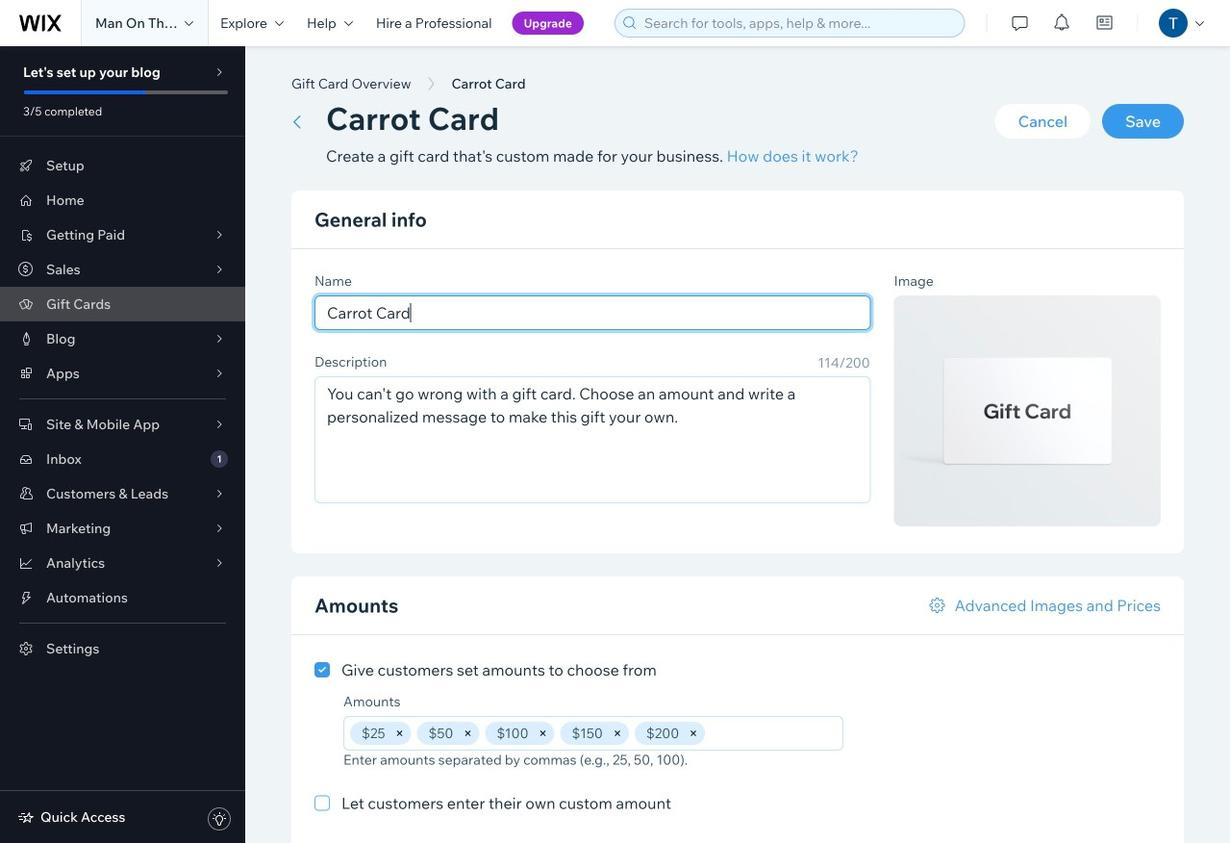 Task type: describe. For each thing, give the bounding box(es) containing it.
sidebar element
[[0, 46, 245, 843]]

Search for tools, apps, help & more... field
[[639, 10, 959, 37]]



Task type: locate. For each thing, give the bounding box(es) containing it.
None text field
[[316, 377, 871, 502]]

None field
[[711, 717, 837, 750]]

None checkbox
[[315, 792, 672, 815]]

e.g., eGift Card field
[[321, 296, 865, 329]]

None checkbox
[[315, 658, 657, 681]]



Task type: vqa. For each thing, say whether or not it's contained in the screenshot.
"Other"
no



